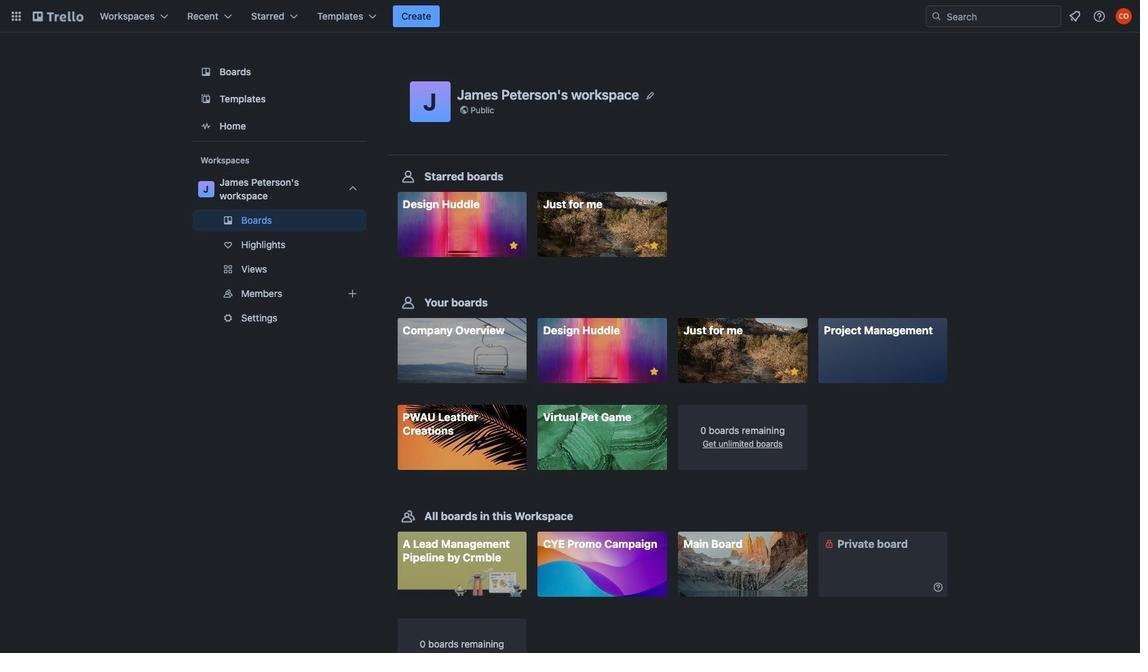 Task type: vqa. For each thing, say whether or not it's contained in the screenshot.
SM image to the left
yes



Task type: locate. For each thing, give the bounding box(es) containing it.
0 horizontal spatial click to unstar this board. it will be removed from your starred list. image
[[648, 366, 661, 378]]

0 horizontal spatial click to unstar this board. it will be removed from your starred list. image
[[508, 240, 520, 252]]

click to unstar this board. it will be removed from your starred list. image
[[648, 366, 661, 378], [789, 366, 801, 378]]

sm image
[[932, 581, 946, 595]]

Search field
[[942, 7, 1061, 26]]

1 horizontal spatial click to unstar this board. it will be removed from your starred list. image
[[648, 240, 661, 252]]

sm image
[[823, 538, 836, 551]]

christina overa (christinaovera) image
[[1116, 8, 1133, 24]]

click to unstar this board. it will be removed from your starred list. image
[[508, 240, 520, 252], [648, 240, 661, 252]]

board image
[[198, 64, 214, 80]]

search image
[[932, 11, 942, 22]]

1 click to unstar this board. it will be removed from your starred list. image from the left
[[648, 366, 661, 378]]

open information menu image
[[1093, 10, 1107, 23]]

1 horizontal spatial click to unstar this board. it will be removed from your starred list. image
[[789, 366, 801, 378]]

2 click to unstar this board. it will be removed from your starred list. image from the left
[[648, 240, 661, 252]]



Task type: describe. For each thing, give the bounding box(es) containing it.
primary element
[[0, 0, 1141, 33]]

add image
[[345, 286, 361, 302]]

0 notifications image
[[1067, 8, 1084, 24]]

2 click to unstar this board. it will be removed from your starred list. image from the left
[[789, 366, 801, 378]]

template board image
[[198, 91, 214, 107]]

1 click to unstar this board. it will be removed from your starred list. image from the left
[[508, 240, 520, 252]]

back to home image
[[33, 5, 84, 27]]

home image
[[198, 118, 214, 134]]



